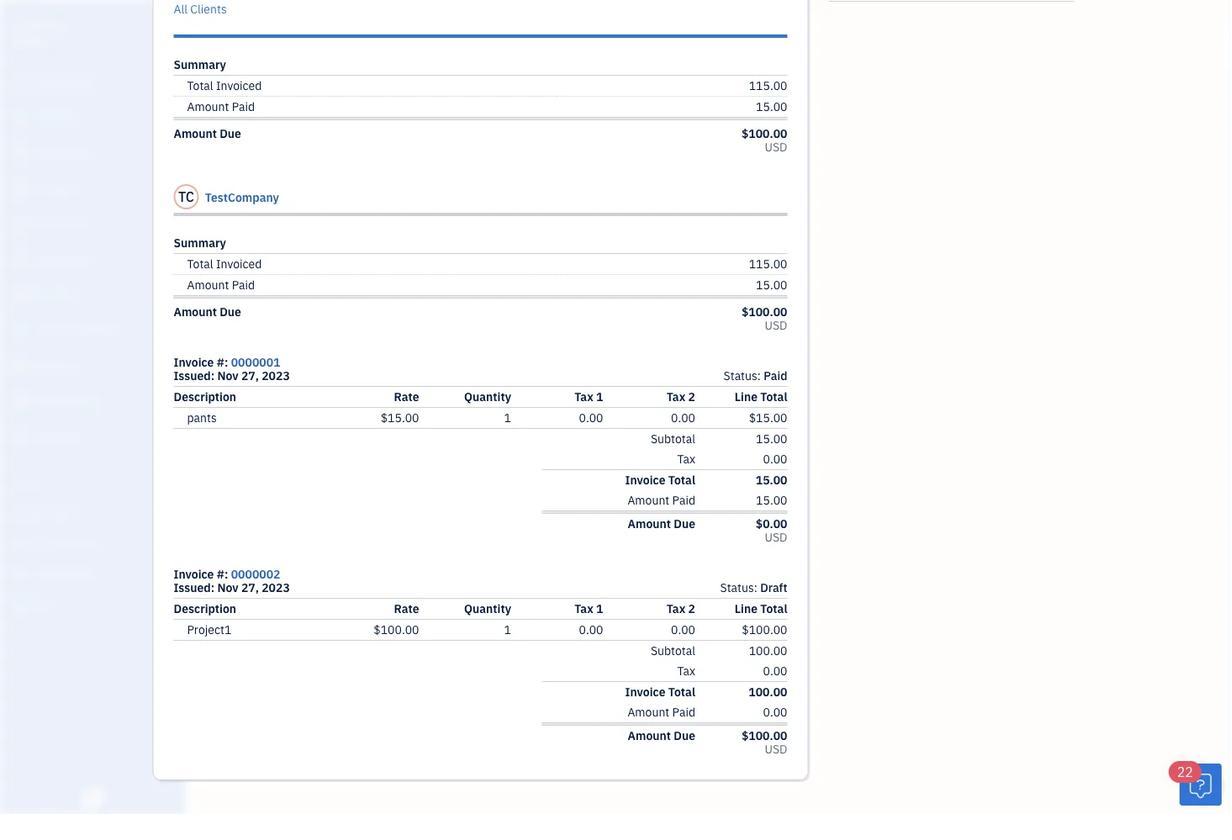 Task type: describe. For each thing, give the bounding box(es) containing it.
description for project1
[[174, 601, 236, 617]]

22
[[1178, 764, 1194, 781]]

issued for invoice # : 0000001 issued : nov 27, 2023
[[174, 368, 211, 384]]

status : paid
[[724, 368, 788, 384]]

settings link
[[4, 592, 180, 621]]

invoice total for 100.00
[[626, 684, 696, 700]]

bank connections
[[13, 568, 99, 581]]

bank
[[13, 568, 37, 581]]

4 usd from the top
[[765, 742, 788, 757]]

0000002 link
[[231, 567, 281, 582]]

invoice total for 15.00
[[626, 472, 696, 488]]

# for 0000001
[[217, 355, 225, 370]]

0000001
[[231, 355, 281, 370]]

: up project1 in the left bottom of the page
[[211, 580, 215, 596]]

expense image
[[11, 252, 31, 268]]

apps
[[13, 474, 38, 488]]

team members link
[[4, 498, 180, 528]]

invoice image
[[11, 181, 31, 198]]

2 total invoiced from the top
[[187, 256, 262, 272]]

2 for $15.00
[[689, 389, 696, 405]]

client image
[[11, 110, 31, 127]]

$0.00 usd
[[756, 516, 788, 545]]

subtotal for 100.00
[[651, 643, 696, 659]]

: up 'pants'
[[211, 368, 215, 384]]

items and services link
[[4, 529, 180, 559]]

connections
[[39, 568, 99, 581]]

items and services
[[13, 536, 101, 550]]

items
[[13, 536, 39, 550]]

2 $100.00 usd from the top
[[742, 304, 788, 333]]

payment image
[[11, 216, 31, 233]]

2 summary from the top
[[174, 235, 226, 251]]

members
[[41, 505, 86, 519]]

paid
[[764, 368, 788, 384]]

tax 2 for $100.00
[[667, 601, 696, 617]]

all
[[174, 1, 188, 17]]

money image
[[11, 358, 31, 374]]

invoice # : 0000001 issued : nov 27, 2023
[[174, 355, 290, 384]]

testcompany
[[205, 190, 279, 205]]

2 for $100.00
[[689, 601, 696, 617]]

owner
[[13, 33, 47, 47]]

1 summary from the top
[[174, 57, 226, 72]]

invoice inside invoice # : 0000002 issued : nov 27, 2023
[[174, 567, 214, 582]]

2 $15.00 from the left
[[749, 410, 788, 426]]

main element
[[0, 0, 227, 814]]

clients
[[190, 1, 227, 17]]

27, for 0000001
[[241, 368, 259, 384]]

1 $15.00 from the left
[[381, 410, 419, 426]]

line total for $100.00
[[735, 601, 788, 617]]

0000001 link
[[231, 355, 281, 370]]

team members
[[13, 505, 86, 519]]

line for $15.00
[[735, 389, 758, 405]]

pants
[[187, 410, 217, 426]]



Task type: vqa. For each thing, say whether or not it's contained in the screenshot.
until
no



Task type: locate. For each thing, give the bounding box(es) containing it.
2 27, from the top
[[241, 580, 259, 596]]

company
[[13, 16, 66, 32]]

estimate image
[[11, 146, 31, 162]]

1 vertical spatial quantity
[[465, 601, 512, 617]]

1 line from the top
[[735, 389, 758, 405]]

1 $100.00 usd from the top
[[742, 126, 788, 155]]

0 vertical spatial line
[[735, 389, 758, 405]]

status for status : draft
[[721, 580, 755, 596]]

1 description from the top
[[174, 389, 236, 405]]

status left paid
[[724, 368, 758, 384]]

1 rate from the top
[[394, 389, 419, 405]]

1 vertical spatial line total
[[735, 601, 788, 617]]

company owner
[[13, 16, 66, 47]]

2 100.00 from the top
[[749, 684, 788, 700]]

$100.00
[[742, 126, 788, 141], [742, 304, 788, 320], [374, 622, 419, 638], [742, 622, 788, 638], [742, 728, 788, 744]]

tax 2 for $15.00
[[667, 389, 696, 405]]

summary down 'all clients'
[[174, 57, 226, 72]]

1 vertical spatial 100.00
[[749, 684, 788, 700]]

timer image
[[11, 322, 31, 339]]

27, for 0000002
[[241, 580, 259, 596]]

2 line from the top
[[735, 601, 758, 617]]

0 vertical spatial status
[[724, 368, 758, 384]]

0000002
[[231, 567, 281, 582]]

subtotal for 15.00
[[651, 431, 696, 447]]

1 vertical spatial 115.00
[[749, 256, 788, 272]]

2 # from the top
[[217, 567, 225, 582]]

2023 inside invoice # : 0000001 issued : nov 27, 2023
[[262, 368, 290, 384]]

invoiced down testcompany
[[216, 256, 262, 272]]

115.00
[[749, 78, 788, 93], [749, 256, 788, 272]]

2023
[[262, 368, 290, 384], [262, 580, 290, 596]]

1 vertical spatial summary
[[174, 235, 226, 251]]

and
[[41, 536, 59, 550]]

0 vertical spatial invoiced
[[216, 78, 262, 93]]

rate
[[394, 389, 419, 405], [394, 601, 419, 617]]

#
[[217, 355, 225, 370], [217, 567, 225, 582]]

quantity for $100.00
[[465, 601, 512, 617]]

100.00
[[749, 643, 788, 659], [749, 684, 788, 700]]

1 vertical spatial #
[[217, 567, 225, 582]]

chart image
[[11, 393, 31, 410]]

line total for $15.00
[[735, 389, 788, 405]]

1 vertical spatial $100.00 usd
[[742, 304, 788, 333]]

nov inside invoice # : 0000001 issued : nov 27, 2023
[[217, 368, 239, 384]]

settings
[[13, 599, 51, 613]]

2 vertical spatial $100.00 usd
[[742, 728, 788, 757]]

2
[[689, 389, 696, 405], [689, 601, 696, 617]]

# inside invoice # : 0000001 issued : nov 27, 2023
[[217, 355, 225, 370]]

1 vertical spatial tax 1
[[575, 601, 604, 617]]

1 vertical spatial 2
[[689, 601, 696, 617]]

dashboard image
[[11, 75, 31, 92]]

0 vertical spatial nov
[[217, 368, 239, 384]]

1 tax 1 from the top
[[575, 389, 604, 405]]

2023 for 0000001
[[262, 368, 290, 384]]

total invoiced
[[187, 78, 262, 93], [187, 256, 262, 272]]

# for 0000002
[[217, 567, 225, 582]]

nov
[[217, 368, 239, 384], [217, 580, 239, 596]]

2 invoice total from the top
[[626, 684, 696, 700]]

status left draft
[[721, 580, 755, 596]]

# inside invoice # : 0000002 issued : nov 27, 2023
[[217, 567, 225, 582]]

1 vertical spatial tax 2
[[667, 601, 696, 617]]

status : draft
[[721, 580, 788, 596]]

1 vertical spatial description
[[174, 601, 236, 617]]

1
[[597, 389, 604, 405], [504, 410, 512, 426], [597, 601, 604, 617], [504, 622, 512, 638]]

issued for invoice # : 0000002 issued : nov 27, 2023
[[174, 580, 211, 596]]

1 horizontal spatial $15.00
[[749, 410, 788, 426]]

3 $100.00 usd from the top
[[742, 728, 788, 757]]

description up project1 in the left bottom of the page
[[174, 601, 236, 617]]

0 vertical spatial invoice total
[[626, 472, 696, 488]]

amount paid
[[187, 99, 255, 114], [187, 277, 255, 293], [628, 493, 696, 508], [628, 705, 696, 720]]

services
[[61, 536, 101, 550]]

nov inside invoice # : 0000002 issued : nov 27, 2023
[[217, 580, 239, 596]]

1 vertical spatial 2023
[[262, 580, 290, 596]]

2 usd from the top
[[765, 318, 788, 333]]

0 vertical spatial summary
[[174, 57, 226, 72]]

issued inside invoice # : 0000002 issued : nov 27, 2023
[[174, 580, 211, 596]]

1 # from the top
[[217, 355, 225, 370]]

team
[[13, 505, 39, 519]]

tax 2
[[667, 389, 696, 405], [667, 601, 696, 617]]

tax 1 for $100.00
[[575, 601, 604, 617]]

: left draft
[[755, 580, 758, 596]]

summary
[[174, 57, 226, 72], [174, 235, 226, 251]]

0 vertical spatial total invoiced
[[187, 78, 262, 93]]

0 vertical spatial 27,
[[241, 368, 259, 384]]

2023 for 0000002
[[262, 580, 290, 596]]

0 vertical spatial 2
[[689, 389, 696, 405]]

1 issued from the top
[[174, 368, 211, 384]]

2 2 from the top
[[689, 601, 696, 617]]

1 2 from the top
[[689, 389, 696, 405]]

# left 0000001 link
[[217, 355, 225, 370]]

nov for 0000002
[[217, 580, 239, 596]]

nov for 0000001
[[217, 368, 239, 384]]

issued up 'pants'
[[174, 368, 211, 384]]

quantity
[[465, 389, 512, 405], [465, 601, 512, 617]]

amount due
[[174, 126, 241, 141], [174, 304, 241, 320], [628, 516, 696, 532], [628, 728, 696, 744]]

2 tax 1 from the top
[[575, 601, 604, 617]]

0 vertical spatial tax 1
[[575, 389, 604, 405]]

2 issued from the top
[[174, 580, 211, 596]]

0.00
[[579, 410, 604, 426], [671, 410, 696, 426], [764, 451, 788, 467], [579, 622, 604, 638], [671, 622, 696, 638], [764, 663, 788, 679], [764, 705, 788, 720]]

0 vertical spatial 115.00
[[749, 78, 788, 93]]

0 vertical spatial #
[[217, 355, 225, 370]]

invoice total
[[626, 472, 696, 488], [626, 684, 696, 700]]

1 vertical spatial total invoiced
[[187, 256, 262, 272]]

0 horizontal spatial $15.00
[[381, 410, 419, 426]]

1 nov from the top
[[217, 368, 239, 384]]

2 description from the top
[[174, 601, 236, 617]]

0 vertical spatial tax 2
[[667, 389, 696, 405]]

27, inside invoice # : 0000001 issued : nov 27, 2023
[[241, 368, 259, 384]]

invoiced down clients
[[216, 78, 262, 93]]

amount
[[187, 99, 229, 114], [174, 126, 217, 141], [187, 277, 229, 293], [174, 304, 217, 320], [628, 493, 670, 508], [628, 516, 671, 532], [628, 705, 670, 720], [628, 728, 671, 744]]

1 100.00 from the top
[[749, 643, 788, 659]]

usd inside the $0.00 usd
[[765, 530, 788, 545]]

invoice # : 0000002 issued : nov 27, 2023
[[174, 567, 290, 596]]

draft
[[761, 580, 788, 596]]

invoice inside invoice # : 0000001 issued : nov 27, 2023
[[174, 355, 214, 370]]

1 subtotal from the top
[[651, 431, 696, 447]]

0 vertical spatial quantity
[[465, 389, 512, 405]]

tax
[[575, 389, 594, 405], [667, 389, 686, 405], [678, 451, 696, 467], [575, 601, 594, 617], [667, 601, 686, 617], [678, 663, 696, 679]]

0 vertical spatial subtotal
[[651, 431, 696, 447]]

line
[[735, 389, 758, 405], [735, 601, 758, 617]]

0 vertical spatial 100.00
[[749, 643, 788, 659]]

status for status : paid
[[724, 368, 758, 384]]

2 2023 from the top
[[262, 580, 290, 596]]

tax 1 for $15.00
[[575, 389, 604, 405]]

2 rate from the top
[[394, 601, 419, 617]]

1 vertical spatial nov
[[217, 580, 239, 596]]

resource center badge image
[[1180, 764, 1223, 806]]

all clients
[[174, 1, 227, 17]]

total
[[187, 78, 213, 93], [187, 256, 213, 272], [761, 389, 788, 405], [669, 472, 696, 488], [761, 601, 788, 617], [669, 684, 696, 700]]

0 vertical spatial $100.00 usd
[[742, 126, 788, 155]]

apps link
[[4, 467, 180, 496]]

line down status : draft
[[735, 601, 758, 617]]

1 vertical spatial subtotal
[[651, 643, 696, 659]]

2 tax 2 from the top
[[667, 601, 696, 617]]

line total down status : draft
[[735, 601, 788, 617]]

total invoiced down testcompany
[[187, 256, 262, 272]]

line total
[[735, 389, 788, 405], [735, 601, 788, 617]]

2 subtotal from the top
[[651, 643, 696, 659]]

project image
[[11, 287, 31, 304]]

total invoiced down clients
[[187, 78, 262, 93]]

: left 0000001 link
[[225, 355, 228, 370]]

27, inside invoice # : 0000002 issued : nov 27, 2023
[[241, 580, 259, 596]]

2023 inside invoice # : 0000002 issued : nov 27, 2023
[[262, 580, 290, 596]]

issued inside invoice # : 0000001 issued : nov 27, 2023
[[174, 368, 211, 384]]

1 vertical spatial rate
[[394, 601, 419, 617]]

project1
[[187, 622, 232, 638]]

$15.00
[[381, 410, 419, 426], [749, 410, 788, 426]]

due
[[220, 126, 241, 141], [220, 304, 241, 320], [674, 516, 696, 532], [674, 728, 696, 744]]

3 usd from the top
[[765, 530, 788, 545]]

1 quantity from the top
[[465, 389, 512, 405]]

summary down tc
[[174, 235, 226, 251]]

# left 0000002
[[217, 567, 225, 582]]

1 27, from the top
[[241, 368, 259, 384]]

usd
[[765, 139, 788, 155], [765, 318, 788, 333], [765, 530, 788, 545], [765, 742, 788, 757]]

subtotal
[[651, 431, 696, 447], [651, 643, 696, 659]]

line for $100.00
[[735, 601, 758, 617]]

report image
[[11, 428, 31, 445]]

issued
[[174, 368, 211, 384], [174, 580, 211, 596]]

22 button
[[1170, 761, 1223, 806]]

:
[[225, 355, 228, 370], [211, 368, 215, 384], [758, 368, 761, 384], [225, 567, 228, 582], [211, 580, 215, 596], [755, 580, 758, 596]]

0 vertical spatial 2023
[[262, 368, 290, 384]]

15.00
[[756, 99, 788, 114], [756, 277, 788, 293], [756, 431, 788, 447], [756, 472, 788, 488], [756, 493, 788, 508]]

: left 0000002
[[225, 567, 228, 582]]

: left paid
[[758, 368, 761, 384]]

rate for $15.00
[[394, 389, 419, 405]]

0 vertical spatial rate
[[394, 389, 419, 405]]

description for pants
[[174, 389, 236, 405]]

description up 'pants'
[[174, 389, 236, 405]]

issued up project1 in the left bottom of the page
[[174, 580, 211, 596]]

1 tax 2 from the top
[[667, 389, 696, 405]]

1 vertical spatial invoice total
[[626, 684, 696, 700]]

line total down status : paid at right top
[[735, 389, 788, 405]]

1 usd from the top
[[765, 139, 788, 155]]

rate for $100.00
[[394, 601, 419, 617]]

invoiced
[[216, 78, 262, 93], [216, 256, 262, 272]]

0 vertical spatial issued
[[174, 368, 211, 384]]

1 vertical spatial issued
[[174, 580, 211, 596]]

1 invoiced from the top
[[216, 78, 262, 93]]

2 invoiced from the top
[[216, 256, 262, 272]]

status
[[724, 368, 758, 384], [721, 580, 755, 596]]

0 vertical spatial line total
[[735, 389, 788, 405]]

2 line total from the top
[[735, 601, 788, 617]]

tc
[[178, 188, 194, 206]]

1 invoice total from the top
[[626, 472, 696, 488]]

freshbooks image
[[79, 788, 106, 808]]

0 vertical spatial description
[[174, 389, 236, 405]]

1 vertical spatial 27,
[[241, 580, 259, 596]]

$0.00
[[756, 516, 788, 532]]

2 nov from the top
[[217, 580, 239, 596]]

27,
[[241, 368, 259, 384], [241, 580, 259, 596]]

quantity for $15.00
[[465, 389, 512, 405]]

description
[[174, 389, 236, 405], [174, 601, 236, 617]]

line down status : paid at right top
[[735, 389, 758, 405]]

2 quantity from the top
[[465, 601, 512, 617]]

invoice
[[174, 355, 214, 370], [626, 472, 666, 488], [174, 567, 214, 582], [626, 684, 666, 700]]

2 115.00 from the top
[[749, 256, 788, 272]]

bank connections link
[[4, 560, 180, 590]]

$100.00 usd
[[742, 126, 788, 155], [742, 304, 788, 333], [742, 728, 788, 757]]

1 2023 from the top
[[262, 368, 290, 384]]

1 line total from the top
[[735, 389, 788, 405]]

1 115.00 from the top
[[749, 78, 788, 93]]

1 vertical spatial line
[[735, 601, 758, 617]]

1 total invoiced from the top
[[187, 78, 262, 93]]

paid
[[232, 99, 255, 114], [232, 277, 255, 293], [673, 493, 696, 508], [673, 705, 696, 720]]

tax 1
[[575, 389, 604, 405], [575, 601, 604, 617]]

1 vertical spatial status
[[721, 580, 755, 596]]

1 vertical spatial invoiced
[[216, 256, 262, 272]]



